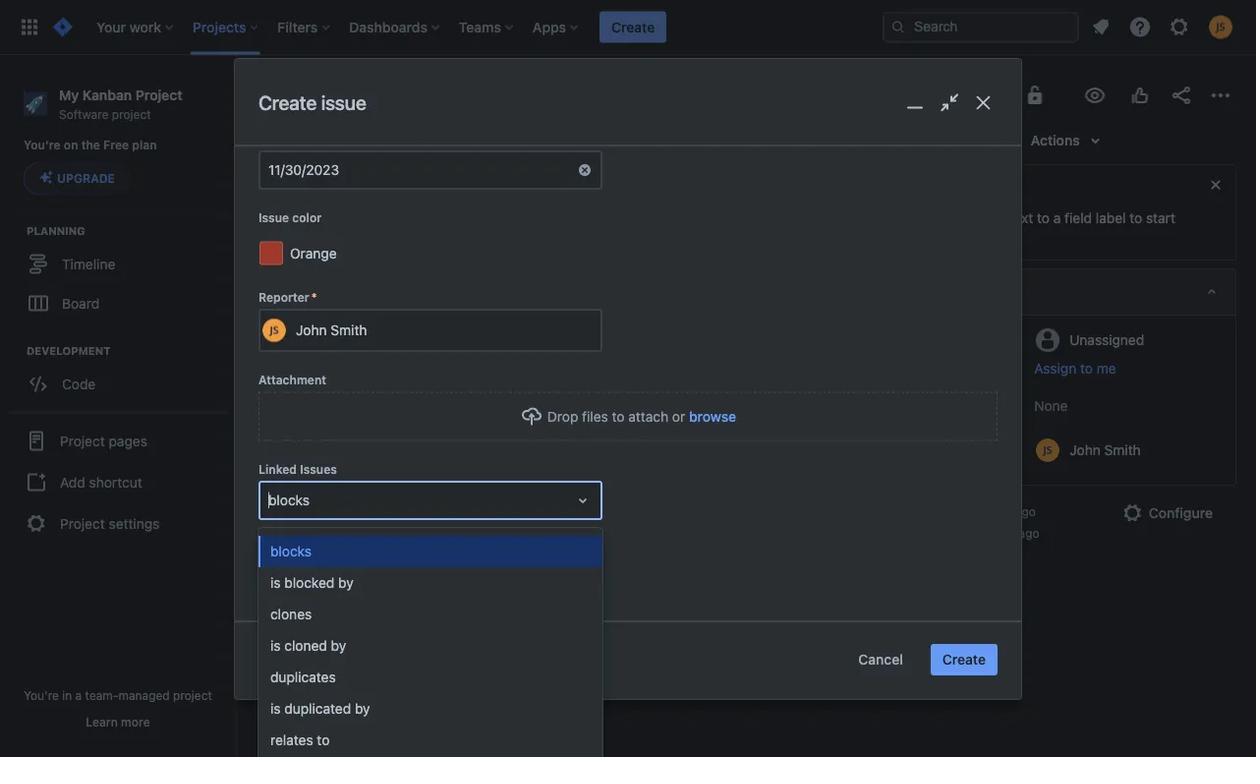 Task type: vqa. For each thing, say whether or not it's contained in the screenshot.
test
no



Task type: locate. For each thing, give the bounding box(es) containing it.
create banner
[[0, 0, 1257, 55]]

11/30/2023
[[268, 162, 339, 178]]

orange
[[290, 245, 337, 261]]

add left "child"
[[397, 168, 423, 184]]

issue left color
[[259, 211, 289, 225]]

project settings
[[60, 515, 160, 531]]

configure link
[[1110, 498, 1225, 529]]

1 horizontal spatial cancel button
[[847, 644, 915, 676]]

cancel button
[[327, 503, 396, 535], [847, 644, 915, 676]]

you're in a team-managed project
[[24, 688, 212, 702]]

relates
[[270, 732, 313, 748]]

to for next to a field label to start pinning.
[[1038, 210, 1050, 226]]

is right this
[[326, 335, 336, 351]]

you're left in
[[24, 688, 59, 702]]

0 vertical spatial project
[[112, 107, 151, 121]]

*
[[312, 290, 317, 304]]

1 vertical spatial project
[[443, 335, 488, 351]]

cancel button inside create issue dialog
[[847, 644, 915, 676]]

task up "john"
[[296, 303, 332, 320]]

1 horizontal spatial cancel
[[859, 652, 904, 668]]

a left field
[[1054, 210, 1062, 226]]

john smith image
[[263, 318, 286, 342]]

1 kanban from the left
[[82, 87, 132, 103]]

1 vertical spatial first
[[781, 617, 807, 633]]

to left me
[[1081, 360, 1094, 377]]

1 vertical spatial ago
[[1019, 526, 1040, 540]]

0 vertical spatial add
[[397, 168, 423, 184]]

project settings link
[[8, 502, 228, 545]]

is for blocked
[[270, 575, 281, 591]]

you're left on
[[24, 138, 61, 152]]

drop
[[548, 408, 579, 424]]

2 you're from the top
[[24, 688, 59, 702]]

to
[[1038, 210, 1050, 226], [1130, 210, 1143, 226], [1081, 360, 1094, 377], [612, 408, 625, 424], [317, 732, 330, 748]]

clones
[[270, 606, 312, 622]]

1 vertical spatial cancel
[[859, 652, 904, 668]]

duplicated
[[284, 701, 351, 717]]

2 open image from the top
[[571, 536, 595, 559]]

link issue
[[560, 168, 624, 184]]

create button inside primary element
[[600, 11, 667, 43]]

0 horizontal spatial add
[[60, 474, 85, 490]]

1 vertical spatial a
[[1054, 210, 1062, 226]]

john
[[296, 322, 327, 338]]

1 vertical spatial issue
[[312, 539, 345, 555]]

1 vertical spatial task
[[296, 303, 332, 320]]

by right 'cloned' at the left bottom of the page
[[331, 638, 346, 654]]

2 vertical spatial a
[[75, 688, 82, 702]]

add inside button
[[397, 168, 423, 184]]

add inside add shortcut button
[[60, 474, 85, 490]]

1 horizontal spatial a
[[426, 168, 434, 184]]

0 vertical spatial cancel button
[[327, 503, 396, 535]]

1 left date:
[[334, 370, 340, 386]]

menu bar
[[314, 614, 507, 637]]

newest first button
[[717, 614, 839, 637]]

0 horizontal spatial first
[[364, 335, 389, 351]]

0 vertical spatial reporter
[[259, 290, 310, 304]]

kanban up 'software' at the left of the page
[[82, 87, 132, 103]]

to down pro
[[317, 732, 330, 748]]

team-
[[85, 688, 118, 702]]

a inside next to a field label to start pinning.
[[1054, 210, 1062, 226]]

a left "child"
[[426, 168, 434, 184]]

1 horizontal spatial reporter
[[908, 443, 958, 456]]

by
[[338, 575, 354, 591], [331, 638, 346, 654], [355, 701, 370, 717]]

0 vertical spatial create button
[[600, 11, 667, 43]]

2 vertical spatial project
[[173, 688, 212, 702]]

1 vertical spatial open image
[[571, 536, 595, 559]]

smith
[[331, 322, 367, 338]]

0 vertical spatial first
[[364, 335, 389, 351]]

2 kanban from the left
[[390, 87, 437, 103]]

1 vertical spatial add
[[60, 474, 85, 490]]

2 vertical spatial task
[[296, 370, 330, 386]]

open image
[[571, 489, 595, 512], [571, 536, 595, 559]]

assign to me
[[1035, 360, 1117, 377]]

first left task
[[364, 335, 389, 351]]

reporter
[[259, 290, 310, 304], [908, 443, 958, 456]]

development group
[[10, 343, 235, 409]]

1 horizontal spatial kanban
[[390, 87, 437, 103]]

the down task 1 description:
[[340, 335, 360, 351]]

add for add a child issue
[[397, 168, 423, 184]]

my
[[59, 87, 79, 103], [367, 87, 386, 103]]

reporter inside create issue dialog
[[259, 290, 310, 304]]

timeline link
[[10, 244, 226, 284]]

is left blocked
[[270, 575, 281, 591]]

0 horizontal spatial project
[[112, 107, 151, 121]]

1 up john smith
[[335, 303, 342, 320]]

kanban right "my kanban project" icon
[[390, 87, 437, 103]]

unassigned
[[1070, 331, 1145, 348]]

project right managed
[[173, 688, 212, 702]]

task 1 description:
[[296, 303, 442, 320]]

a for you're in a team-managed project
[[75, 688, 82, 702]]

0 horizontal spatial a
[[75, 688, 82, 702]]

to inside button
[[1081, 360, 1094, 377]]

my inside my kanban project software project
[[59, 87, 79, 103]]

1 horizontal spatial my
[[367, 87, 386, 103]]

kanban for my kanban project
[[390, 87, 437, 103]]

1 vertical spatial 5
[[959, 526, 966, 540]]

0 vertical spatial task
[[267, 121, 324, 149]]

task down this
[[296, 370, 330, 386]]

project up plan
[[112, 107, 151, 121]]

kanban for my kanban project software project
[[82, 87, 132, 103]]

field
[[1065, 210, 1093, 226]]

to right files
[[612, 408, 625, 424]]

0 horizontal spatial create button
[[600, 11, 667, 43]]

a
[[426, 168, 434, 184], [1054, 210, 1062, 226], [75, 688, 82, 702]]

by right blocked
[[338, 575, 354, 591]]

issue
[[321, 91, 366, 114], [473, 168, 506, 184], [590, 168, 624, 184], [385, 652, 418, 668]]

issue up the is blocked by
[[312, 539, 345, 555]]

reporter for reporter *
[[259, 290, 310, 304]]

1 vertical spatial cancel button
[[847, 644, 915, 676]]

1 horizontal spatial first
[[781, 617, 807, 633]]

task for task 1 description:
[[296, 303, 332, 320]]

change color, orange selected image
[[260, 241, 283, 265]]

attach button
[[267, 160, 356, 192]]

project
[[112, 107, 151, 121], [443, 335, 488, 351], [173, 688, 212, 702]]

1 for task 1 description:
[[335, 303, 342, 320]]

blocks up save
[[268, 492, 310, 508]]

project up add shortcut
[[60, 433, 105, 449]]

discard & close image
[[970, 89, 998, 117]]

description:
[[345, 303, 442, 320]]

1 horizontal spatial create button
[[931, 644, 998, 676]]

task up 11/30/2023
[[267, 121, 324, 149]]

0 horizontal spatial kanban
[[82, 87, 132, 103]]

cancel
[[339, 511, 384, 527], [859, 652, 904, 668]]

1
[[329, 121, 339, 149], [335, 303, 342, 320], [491, 335, 497, 351], [334, 370, 340, 386]]

by for is cloned by
[[331, 638, 346, 654]]

1 horizontal spatial project
[[173, 688, 212, 702]]

1 vertical spatial reporter
[[908, 443, 958, 456]]

first inside button
[[781, 617, 807, 633]]

reporter *
[[259, 290, 317, 304]]

1 vertical spatial you're
[[24, 688, 59, 702]]

attachment
[[259, 373, 326, 387]]

0 vertical spatial you're
[[24, 138, 61, 152]]

0 vertical spatial open image
[[571, 489, 595, 512]]

the right on
[[81, 138, 100, 152]]

0 vertical spatial a
[[426, 168, 434, 184]]

1 vertical spatial seconds
[[969, 526, 1016, 540]]

project down add shortcut
[[60, 515, 105, 531]]

2 horizontal spatial a
[[1054, 210, 1062, 226]]

0 horizontal spatial the
[[81, 138, 100, 152]]

0 vertical spatial the
[[81, 138, 100, 152]]

pro
[[315, 709, 335, 723]]

by right pro
[[355, 701, 370, 717]]

to right next
[[1038, 210, 1050, 226]]

planning group
[[10, 223, 235, 329]]

projects
[[267, 87, 319, 103]]

select
[[268, 539, 308, 555]]

0 horizontal spatial reporter
[[259, 290, 310, 304]]

0 vertical spatial by
[[338, 575, 354, 591]]

1 horizontal spatial issue
[[312, 539, 345, 555]]

the inside "description - main content area, start typing to enter text." text field
[[340, 335, 360, 351]]

1 you're from the top
[[24, 138, 61, 152]]

1 my from the left
[[59, 87, 79, 103]]

first inside "description - main content area, start typing to enter text." text field
[[364, 335, 389, 351]]

blocks
[[268, 492, 310, 508], [270, 543, 312, 559]]

add a child issue button
[[363, 160, 518, 192]]

1 horizontal spatial add
[[397, 168, 423, 184]]

settings
[[109, 515, 160, 531]]

add
[[397, 168, 423, 184], [60, 474, 85, 490]]

project down primary element
[[441, 87, 486, 103]]

1 open image from the top
[[571, 489, 595, 512]]

duplicates
[[270, 669, 336, 685]]

add left shortcut
[[60, 474, 85, 490]]

project pages link
[[8, 419, 228, 463]]

is down show:
[[270, 638, 281, 654]]

1 vertical spatial create button
[[931, 644, 998, 676]]

date:
[[343, 370, 377, 386]]

is
[[326, 335, 336, 351], [270, 575, 281, 591], [270, 638, 281, 654], [270, 701, 281, 717]]

drop files to attach or browse
[[548, 408, 737, 424]]

0 vertical spatial cancel
[[339, 511, 384, 527]]

kanban
[[82, 87, 132, 103], [390, 87, 437, 103]]

task 1
[[267, 121, 339, 149]]

you're on the free plan
[[24, 138, 157, 152]]

relates to
[[270, 732, 330, 748]]

reporter left * in the left top of the page
[[259, 290, 310, 304]]

my for my kanban project
[[367, 87, 386, 103]]

newest first image
[[811, 618, 827, 633]]

kanban inside my kanban project software project
[[82, 87, 132, 103]]

project inside my kanban project software project
[[135, 87, 182, 103]]

my up 'software' at the left of the page
[[59, 87, 79, 103]]

first
[[364, 335, 389, 351], [781, 617, 807, 633]]

issue right "child"
[[473, 168, 506, 184]]

blocks down save button
[[270, 543, 312, 559]]

newest first
[[729, 617, 807, 633]]

attach
[[301, 168, 344, 184]]

1 right for
[[491, 335, 497, 351]]

configure
[[1149, 505, 1214, 521]]

is for cloned
[[270, 638, 281, 654]]

2 vertical spatial by
[[355, 701, 370, 717]]

my right "my kanban project" icon
[[367, 87, 386, 103]]

a right in
[[75, 688, 82, 702]]

0 horizontal spatial cancel
[[339, 511, 384, 527]]

0 horizontal spatial my
[[59, 87, 79, 103]]

1 vertical spatial the
[[340, 335, 360, 351]]

group
[[8, 411, 228, 551]]

add for add shortcut
[[60, 474, 85, 490]]

pinning.
[[908, 230, 959, 246]]

2 my from the left
[[367, 87, 386, 103]]

or
[[673, 408, 686, 424]]

0 vertical spatial issue
[[259, 211, 289, 225]]

ago
[[1016, 505, 1036, 518], [1019, 526, 1040, 540]]

1 horizontal spatial the
[[340, 335, 360, 351]]

is down the profile image of john smith
[[270, 701, 281, 717]]

project
[[135, 87, 182, 103], [441, 87, 486, 103], [60, 433, 105, 449], [60, 515, 105, 531]]

2 horizontal spatial project
[[443, 335, 488, 351]]

issue right projects link
[[321, 91, 366, 114]]

browse button
[[689, 406, 737, 426]]

create issue dialog
[[235, 0, 1022, 757]]

0 vertical spatial seconds
[[966, 505, 1012, 518]]

first left the newest first image
[[781, 617, 807, 633]]

project pages
[[60, 433, 147, 449]]

1 down create issue
[[329, 121, 339, 149]]

reporter up 5 seconds ago 5 seconds ago at right
[[908, 443, 958, 456]]

tip:
[[338, 709, 358, 723]]

project up plan
[[135, 87, 182, 103]]

a inside button
[[426, 168, 434, 184]]

1 vertical spatial by
[[331, 638, 346, 654]]

project right for
[[443, 335, 488, 351]]

upgrade button
[[25, 163, 130, 194]]



Task type: describe. For each thing, give the bounding box(es) containing it.
attach
[[629, 408, 669, 424]]

board
[[62, 295, 99, 311]]

this is the first task for project 1
[[296, 335, 497, 351]]

linked issues
[[259, 462, 337, 476]]

my kanban project link
[[343, 84, 486, 107]]

flagged
[[259, 588, 305, 602]]

linked
[[259, 462, 297, 476]]

press
[[361, 709, 392, 723]]

primary element
[[12, 0, 883, 55]]

create another issue
[[286, 652, 418, 668]]

0 vertical spatial 5
[[955, 505, 962, 518]]

add shortcut button
[[8, 463, 228, 502]]

is cloned by
[[270, 638, 346, 654]]

in
[[62, 688, 72, 702]]

show:
[[267, 617, 306, 633]]

0 horizontal spatial issue
[[259, 211, 289, 225]]

free
[[103, 138, 129, 152]]

plan
[[132, 138, 157, 152]]

software
[[59, 107, 109, 121]]

projects link
[[267, 84, 319, 107]]

john smith
[[296, 322, 367, 338]]

search image
[[891, 19, 907, 35]]

me
[[1097, 360, 1117, 377]]

group containing project pages
[[8, 411, 228, 551]]

start
[[1147, 210, 1176, 226]]

Add a comment… field
[[315, 661, 839, 700]]

issue color
[[259, 211, 322, 225]]

is for duplicated
[[270, 701, 281, 717]]

you're for you're on the free plan
[[24, 138, 61, 152]]

save button
[[268, 503, 323, 535]]

add shortcut
[[60, 474, 142, 490]]

learn more
[[86, 715, 150, 729]]

shortcut
[[89, 474, 142, 490]]

issue right link
[[590, 168, 624, 184]]

0 horizontal spatial cancel button
[[327, 503, 396, 535]]

by for is duplicated by
[[355, 701, 370, 717]]

1 vertical spatial blocks
[[270, 543, 312, 559]]

project inside "description - main content area, start typing to enter text." text field
[[443, 335, 488, 351]]

for
[[422, 335, 440, 351]]

jira software image
[[51, 15, 75, 39]]

5 seconds ago 5 seconds ago
[[955, 505, 1040, 540]]

task for task 1
[[267, 121, 324, 149]]

code
[[62, 376, 96, 392]]

jira software image
[[51, 15, 75, 39]]

a for next to a field label to start pinning.
[[1054, 210, 1062, 226]]

save
[[280, 511, 312, 527]]

issue down flagged element on the left
[[385, 652, 418, 668]]

on
[[64, 138, 78, 152]]

assign to me button
[[1035, 359, 1217, 379]]

files
[[582, 408, 609, 424]]

browse
[[689, 408, 737, 424]]

next to a field label to start pinning.
[[908, 210, 1176, 246]]

1 for task 1
[[329, 121, 339, 149]]

my for my kanban project software project
[[59, 87, 79, 103]]

create issue
[[259, 91, 366, 114]]

more
[[121, 715, 150, 729]]

reporter for reporter
[[908, 443, 958, 456]]

by for is blocked by
[[338, 575, 354, 591]]

next
[[1007, 210, 1034, 226]]

to for assign to me
[[1081, 360, 1094, 377]]

the for is
[[340, 335, 360, 351]]

create button inside create issue dialog
[[931, 644, 998, 676]]

blocked
[[284, 575, 335, 591]]

Search field
[[883, 11, 1080, 43]]

learn
[[86, 715, 118, 729]]

label
[[1096, 210, 1127, 226]]

open image for blocks
[[571, 489, 595, 512]]

to left start
[[1130, 210, 1143, 226]]

activity
[[267, 590, 318, 606]]

minimize image
[[901, 89, 930, 117]]

profile image of john smith image
[[269, 665, 301, 696]]

is duplicated by
[[270, 701, 370, 717]]

project inside my kanban project software project
[[112, 107, 151, 121]]

newest
[[729, 617, 777, 633]]

assign
[[1035, 360, 1077, 377]]

to for relates to
[[317, 732, 330, 748]]

managed
[[118, 688, 170, 702]]

my kanban project image
[[343, 88, 359, 103]]

create inside primary element
[[612, 19, 655, 35]]

Description - Main content area, start typing to enter text. text field
[[296, 303, 810, 463]]

upload image
[[520, 404, 544, 428]]

task
[[392, 335, 419, 351]]

Linked Issues text field
[[268, 491, 272, 510]]

clear image
[[577, 162, 593, 178]]

my kanban project software project
[[59, 87, 182, 121]]

1 for task 1 date:
[[334, 370, 340, 386]]

0 vertical spatial ago
[[1016, 505, 1036, 518]]

is inside "description - main content area, start typing to enter text." text field
[[326, 335, 336, 351]]

description
[[267, 212, 343, 228]]

add a child issue
[[397, 168, 506, 184]]

link
[[560, 168, 587, 184]]

is blocked by
[[270, 575, 354, 591]]

project inside "link"
[[60, 515, 105, 531]]

exit full screen image
[[936, 89, 964, 117]]

open image for select issue
[[571, 536, 595, 559]]

task for task 1 date:
[[296, 370, 330, 386]]

hide message image
[[1205, 173, 1228, 197]]

cloned
[[284, 638, 327, 654]]

timeline
[[62, 256, 115, 272]]

pages
[[109, 433, 147, 449]]

planning
[[27, 224, 85, 237]]

cancel inside create issue dialog
[[859, 652, 904, 668]]

link issue button
[[526, 160, 638, 192]]

flagged element
[[259, 607, 603, 646]]

my kanban project
[[367, 87, 486, 103]]

child
[[438, 168, 469, 184]]

0 vertical spatial blocks
[[268, 492, 310, 508]]

the for on
[[81, 138, 100, 152]]

development
[[27, 344, 111, 357]]

task 1 date:
[[296, 370, 380, 386]]

select issue
[[268, 539, 345, 555]]

learn more button
[[86, 714, 150, 730]]

no restrictions image
[[1024, 84, 1047, 107]]

this
[[296, 335, 323, 351]]

you're for you're in a team-managed project
[[24, 688, 59, 702]]

pro tip: press
[[315, 709, 395, 723]]

upgrade
[[57, 171, 115, 185]]



